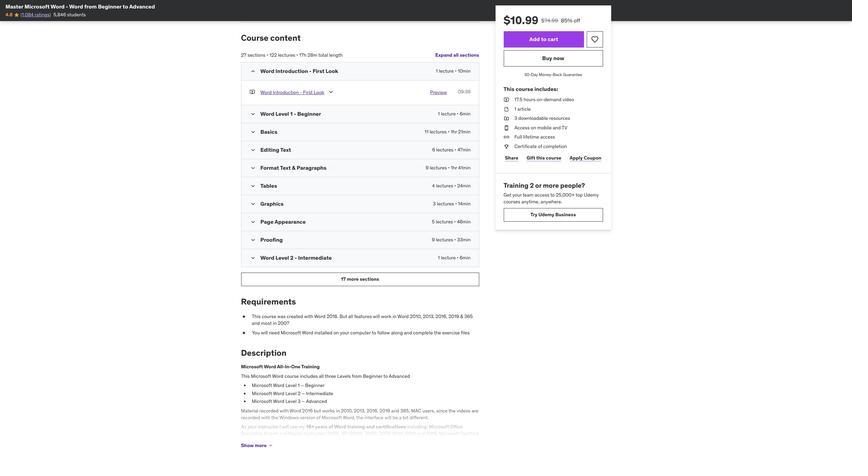 Task type: vqa. For each thing, say whether or not it's contained in the screenshot.
second Word Introduction - First Look
yes



Task type: locate. For each thing, give the bounding box(es) containing it.
0 horizontal spatial from
[[84, 3, 97, 10]]

with right created
[[304, 314, 313, 320]]

interface
[[365, 415, 383, 421]]

• left 41min
[[448, 165, 450, 171]]

training
[[504, 181, 529, 190], [301, 364, 320, 370]]

the left exercise
[[434, 330, 441, 336]]

18+
[[306, 425, 314, 431]]

features
[[354, 314, 372, 320]]

2016, for word
[[436, 314, 447, 320]]

in inside microsoft word all-in-one training this microsoft word course includes all three levels from beginner to advanced microsoft word level 1 – beginner microsoft word level 2 – intermediate microsoft word level 3 – advanced material recorded with word 2016 but works in 2010, 2013, 2016, 2019 and 365. mac users, since the videos are recorded with the windows version of microsoft word, the interface will be a bit different.
[[336, 409, 340, 415]]

• left '47min'
[[455, 147, 456, 153]]

course inside microsoft word all-in-one training this microsoft word course includes all three levels from beginner to advanced microsoft word level 1 – beginner microsoft word level 2 – intermediate microsoft word level 3 – advanced material recorded with word 2016 but works in 2010, 2013, 2016, 2019 and 365. mac users, since the videos are recorded with the windows version of microsoft word, the interface will be a bit different.
[[285, 374, 299, 380]]

and down including:
[[417, 431, 425, 437]]

levels inside including: microsoft office specialist, expert and master instructor: 2000, xp (2002), 2003, 2007, 2010, 2013 and 2016, microsoft certified trainer (mct), microsoft certified professional (mcp) to guide you step by step through beginner, intermediate and advanced levels of word.
[[272, 445, 286, 451]]

1 horizontal spatial all
[[348, 314, 353, 320]]

lectures for graphics
[[437, 201, 454, 207]]

0 vertical spatial your
[[513, 192, 522, 198]]

2 small image from the top
[[250, 147, 256, 154]]

1 vertical spatial –
[[302, 391, 305, 397]]

are
[[472, 409, 479, 415]]

1 small image from the top
[[250, 111, 256, 118]]

xsmall image
[[250, 89, 255, 95], [504, 106, 509, 113], [504, 125, 509, 131], [504, 134, 509, 141], [241, 314, 246, 321]]

3 up version
[[298, 399, 301, 405]]

word level 1 - beginner
[[260, 110, 321, 117]]

in right work
[[393, 314, 396, 320]]

course content
[[241, 33, 301, 43]]

to inside button
[[541, 36, 547, 43]]

& left 365
[[460, 314, 463, 320]]

first down total
[[313, 68, 324, 74]]

1 horizontal spatial &
[[460, 314, 463, 320]]

levels down expert
[[272, 445, 286, 451]]

1 horizontal spatial training
[[504, 181, 529, 190]]

and inside microsoft word all-in-one training this microsoft word course includes all three levels from beginner to advanced microsoft word level 1 – beginner microsoft word level 2 – intermediate microsoft word level 3 – advanced material recorded with word 2016 but works in 2010, 2013, 2016, 2019 and 365. mac users, since the videos are recorded with the windows version of microsoft word, the interface will be a bit different.
[[391, 409, 399, 415]]

1 vertical spatial in
[[273, 321, 277, 327]]

09:39
[[458, 89, 471, 95]]

intermediate inside including: microsoft office specialist, expert and master instructor: 2000, xp (2002), 2003, 2007, 2010, 2013 and 2016, microsoft certified trainer (mct), microsoft certified professional (mcp) to guide you step by step through beginner, intermediate and advanced levels of word.
[[448, 438, 475, 444]]

- for word
[[66, 3, 68, 10]]

1 vertical spatial 2010,
[[341, 409, 353, 415]]

xsmall image
[[504, 97, 509, 103], [504, 115, 509, 122], [504, 144, 509, 150], [241, 330, 246, 337], [268, 444, 273, 449]]

1 vertical spatial &
[[460, 314, 463, 320]]

this for this course was created with word 2016.  but all features will work in word 2010, 2013, 2016, 2019 & 365 and most in 2007
[[252, 314, 261, 320]]

0 horizontal spatial all
[[319, 374, 324, 380]]

1 vertical spatial 2013,
[[354, 409, 366, 415]]

all inside this course was created with word 2016.  but all features will work in word 2010, 2013, 2016, 2019 & 365 and most in 2007
[[348, 314, 353, 320]]

2 vertical spatial 2
[[298, 391, 301, 397]]

gift this course
[[527, 155, 561, 161]]

1 vertical spatial all
[[348, 314, 353, 320]]

0 vertical spatial 3
[[515, 115, 517, 122]]

2016, up interface
[[367, 409, 378, 415]]

word inside button
[[260, 89, 272, 96]]

show lecture description image
[[328, 89, 335, 95]]

0 vertical spatial training
[[504, 181, 529, 190]]

from up students
[[84, 3, 97, 10]]

2010, up word,
[[341, 409, 353, 415]]

on right installed
[[334, 330, 339, 336]]

first inside word introduction - first look button
[[303, 89, 313, 96]]

levels inside microsoft word all-in-one training this microsoft word course includes all three levels from beginner to advanced microsoft word level 1 – beginner microsoft word level 2 – intermediate microsoft word level 3 – advanced material recorded with word 2016 but works in 2010, 2013, 2016, 2019 and 365. mac users, since the videos are recorded with the windows version of microsoft word, the interface will be a bit different.
[[337, 374, 351, 380]]

in right works
[[336, 409, 340, 415]]

small image for proofing
[[250, 237, 256, 244]]

sections right 27
[[248, 52, 265, 58]]

2 horizontal spatial with
[[304, 314, 313, 320]]

will left be
[[385, 415, 392, 421]]

1 word introduction - first look from the top
[[260, 68, 338, 74]]

2 horizontal spatial 3
[[515, 115, 517, 122]]

5 small image from the top
[[250, 255, 256, 262]]

2003,
[[365, 431, 378, 437]]

ratings)
[[35, 12, 51, 18]]

2 vertical spatial 2010,
[[392, 431, 404, 437]]

0 vertical spatial look
[[326, 68, 338, 74]]

(mcp)
[[340, 438, 353, 444]]

follow
[[377, 330, 390, 336]]

0 vertical spatial 2
[[530, 181, 534, 190]]

30-
[[524, 72, 531, 77]]

your inside "training 2 or more people? get your team access to 25,000+ top udemy courses anytime, anywhere."
[[513, 192, 522, 198]]

business
[[555, 212, 576, 218]]

2016, inside including: microsoft office specialist, expert and master instructor: 2000, xp (2002), 2003, 2007, 2010, 2013 and 2016, microsoft certified trainer (mct), microsoft certified professional (mcp) to guide you step by step through beginner, intermediate and advanced levels of word.
[[426, 431, 438, 437]]

• left 10min
[[455, 68, 457, 74]]

33min
[[457, 237, 471, 243]]

master inside including: microsoft office specialist, expert and master instructor: 2000, xp (2002), 2003, 2007, 2010, 2013 and 2016, microsoft certified trainer (mct), microsoft certified professional (mcp) to guide you step by step through beginner, intermediate and advanced levels of word.
[[288, 431, 303, 437]]

1 down one
[[298, 383, 300, 389]]

certificate of completion
[[515, 144, 567, 150]]

introduction down 27 sections • 122 lectures • 17h 28m total length
[[276, 68, 308, 74]]

wishlist image
[[591, 35, 599, 44]]

step down 2007,
[[381, 438, 390, 444]]

small image for word introduction - first look
[[250, 68, 256, 75]]

your up specialist,
[[248, 425, 257, 431]]

1 horizontal spatial levels
[[337, 374, 351, 380]]

• left "21min"
[[448, 129, 450, 135]]

hours
[[524, 97, 536, 103]]

2007,
[[379, 431, 391, 437]]

2 vertical spatial 3
[[298, 399, 301, 405]]

1 step from the left
[[381, 438, 390, 444]]

show more button
[[241, 440, 273, 453]]

2
[[530, 181, 534, 190], [290, 255, 293, 261], [298, 391, 301, 397]]

version
[[300, 415, 315, 421]]

since
[[436, 409, 448, 415]]

1 horizontal spatial udemy
[[584, 192, 599, 198]]

lectures right 4
[[436, 183, 453, 189]]

• left 48min
[[454, 219, 456, 225]]

get
[[504, 192, 511, 198]]

this for this course includes:
[[504, 86, 514, 92]]

lecture up 11 lectures • 1hr 21min
[[441, 111, 456, 117]]

2 horizontal spatial 2010,
[[410, 314, 422, 320]]

1 vertical spatial 3
[[433, 201, 436, 207]]

0 vertical spatial &
[[292, 165, 296, 171]]

0 vertical spatial 2010,
[[410, 314, 422, 320]]

3 inside microsoft word all-in-one training this microsoft word course includes all three levels from beginner to advanced microsoft word level 1 – beginner microsoft word level 2 – intermediate microsoft word level 3 – advanced material recorded with word 2016 but works in 2010, 2013, 2016, 2019 and 365. mac users, since the videos are recorded with the windows version of microsoft word, the interface will be a bit different.
[[298, 399, 301, 405]]

0 horizontal spatial more
[[255, 443, 267, 449]]

2019 inside this course was created with word 2016.  but all features will work in word 2010, 2013, 2016, 2019 & 365 and most in 2007
[[448, 314, 459, 320]]

introduction up word level 1 - beginner
[[273, 89, 299, 96]]

all inside dropdown button
[[453, 52, 459, 58]]

2013,
[[423, 314, 434, 320], [354, 409, 366, 415]]

article
[[518, 106, 531, 112]]

2 inside "training 2 or more people? get your team access to 25,000+ top udemy courses anytime, anywhere."
[[530, 181, 534, 190]]

0 vertical spatial from
[[84, 3, 97, 10]]

master down use
[[288, 431, 303, 437]]

• for graphics
[[455, 201, 457, 207]]

2 horizontal spatial your
[[513, 192, 522, 198]]

0 vertical spatial first
[[313, 68, 324, 74]]

with up the windows
[[280, 409, 289, 415]]

on down downloadable
[[531, 125, 536, 131]]

(2002),
[[348, 431, 364, 437]]

0 horizontal spatial udemy
[[538, 212, 554, 218]]

1 horizontal spatial step
[[398, 438, 407, 444]]

0 vertical spatial levels
[[337, 374, 351, 380]]

3 small image from the top
[[250, 201, 256, 208]]

word introduction - first look down 27 sections • 122 lectures • 17h 28m total length
[[260, 68, 338, 74]]

including:
[[407, 425, 428, 431]]

1 horizontal spatial sections
[[360, 277, 379, 283]]

and up 2003, at the bottom
[[366, 425, 375, 431]]

0 horizontal spatial master
[[5, 3, 23, 10]]

1 vertical spatial levels
[[272, 445, 286, 451]]

sections up 10min
[[460, 52, 479, 58]]

xsmall image for you
[[241, 330, 246, 337]]

of inside including: microsoft office specialist, expert and master instructor: 2000, xp (2002), 2003, 2007, 2010, 2013 and 2016, microsoft certified trainer (mct), microsoft certified professional (mcp) to guide you step by step through beginner, intermediate and advanced levels of word.
[[287, 445, 291, 451]]

0 vertical spatial 1hr
[[451, 129, 457, 135]]

small image for graphics
[[250, 201, 256, 208]]

will inside microsoft word all-in-one training this microsoft word course includes all three levels from beginner to advanced microsoft word level 1 – beginner microsoft word level 2 – intermediate microsoft word level 3 – advanced material recorded with word 2016 but works in 2010, 2013, 2016, 2019 and 365. mac users, since the videos are recorded with the windows version of microsoft word, the interface will be a bit different.
[[385, 415, 392, 421]]

3 small image from the top
[[250, 165, 256, 172]]

2 vertical spatial this
[[241, 374, 250, 380]]

with up instructor
[[261, 415, 270, 421]]

lectures down 6
[[430, 165, 447, 171]]

1 lecture • 10min
[[436, 68, 471, 74]]

2 horizontal spatial all
[[453, 52, 459, 58]]

0 horizontal spatial 2013,
[[354, 409, 366, 415]]

2 1 lecture • 6min from the top
[[438, 255, 471, 261]]

0 horizontal spatial sections
[[248, 52, 265, 58]]

lectures right "122"
[[278, 52, 295, 58]]

and up be
[[391, 409, 399, 415]]

1 vertical spatial more
[[347, 277, 359, 283]]

need
[[269, 330, 280, 336]]

2016, inside this course was created with word 2016.  but all features will work in word 2010, 2013, 2016, 2019 & 365 and most in 2007
[[436, 314, 447, 320]]

• left "24min"
[[454, 183, 456, 189]]

will right you
[[261, 330, 268, 336]]

lectures for page appearance
[[436, 219, 453, 225]]

2 vertical spatial lecture
[[441, 255, 456, 261]]

1 horizontal spatial more
[[347, 277, 359, 283]]

1 lecture • 6min down 9 lectures • 33min
[[438, 255, 471, 261]]

2 6min from the top
[[460, 255, 471, 261]]

paragraphs
[[297, 165, 326, 171]]

2 horizontal spatial more
[[543, 181, 559, 190]]

0 horizontal spatial 2010,
[[341, 409, 353, 415]]

1 lecture • 6min up 11 lectures • 1hr 21min
[[438, 111, 471, 117]]

more right show
[[255, 443, 267, 449]]

6min for word level 1 - beginner
[[460, 111, 471, 117]]

all left three at the left bottom
[[319, 374, 324, 380]]

0 vertical spatial recorded
[[259, 409, 279, 415]]

1 vertical spatial lecture
[[441, 111, 456, 117]]

anywhere.
[[541, 199, 562, 205]]

1 horizontal spatial this
[[252, 314, 261, 320]]

1 vertical spatial 2016,
[[367, 409, 378, 415]]

1 vertical spatial first
[[303, 89, 313, 96]]

1 1hr from the top
[[451, 129, 457, 135]]

1 vertical spatial from
[[352, 374, 362, 380]]

2 vertical spatial intermediate
[[448, 438, 475, 444]]

2016, for 2010,
[[426, 431, 438, 437]]

5 small image from the top
[[250, 237, 256, 244]]

10min
[[458, 68, 471, 74]]

1 vertical spatial with
[[280, 409, 289, 415]]

1 horizontal spatial look
[[326, 68, 338, 74]]

money-
[[539, 72, 553, 77]]

files
[[461, 330, 470, 336]]

introduction
[[276, 68, 308, 74], [273, 89, 299, 96]]

2 horizontal spatial 2
[[530, 181, 534, 190]]

buy now
[[542, 55, 564, 62]]

2013, inside microsoft word all-in-one training this microsoft word course includes all three levels from beginner to advanced microsoft word level 1 – beginner microsoft word level 2 – intermediate microsoft word level 3 – advanced material recorded with word 2016 but works in 2010, 2013, 2016, 2019 and 365. mac users, since the videos are recorded with the windows version of microsoft word, the interface will be a bit different.
[[354, 409, 366, 415]]

text
[[280, 147, 291, 153], [280, 165, 291, 171]]

lectures right 5
[[436, 219, 453, 225]]

this
[[504, 86, 514, 92], [252, 314, 261, 320], [241, 374, 250, 380]]

users,
[[422, 409, 435, 415]]

recorded down material
[[241, 415, 260, 421]]

sections inside 17 more sections button
[[360, 277, 379, 283]]

small image for basics
[[250, 129, 256, 136]]

training
[[347, 425, 365, 431]]

access
[[515, 125, 530, 131]]

2 vertical spatial with
[[261, 415, 270, 421]]

sections
[[248, 52, 265, 58], [460, 52, 479, 58], [360, 277, 379, 283]]

this inside this course was created with word 2016.  but all features will work in word 2010, 2013, 2016, 2019 & 365 and most in 2007
[[252, 314, 261, 320]]

instructor
[[258, 425, 278, 431]]

more right or
[[543, 181, 559, 190]]

udemy right try
[[538, 212, 554, 218]]

levels right three at the left bottom
[[337, 374, 351, 380]]

small image
[[250, 111, 256, 118], [250, 147, 256, 154], [250, 201, 256, 208], [250, 219, 256, 226], [250, 237, 256, 244]]

first left show lecture description image
[[303, 89, 313, 96]]

works
[[322, 409, 335, 415]]

1 horizontal spatial 2013,
[[423, 314, 434, 320]]

will right i
[[282, 425, 289, 431]]

lecture for word level 2 - intermediate
[[441, 255, 456, 261]]

3 up access
[[515, 115, 517, 122]]

1 horizontal spatial 3
[[433, 201, 436, 207]]

xsmall image for certificate
[[504, 144, 509, 150]]

2 vertical spatial your
[[248, 425, 257, 431]]

created
[[287, 314, 303, 320]]

access
[[540, 134, 555, 140], [535, 192, 549, 198]]

0 vertical spatial word introduction - first look
[[260, 68, 338, 74]]

2 small image from the top
[[250, 129, 256, 136]]

0 vertical spatial 2019
[[448, 314, 459, 320]]

add to cart button
[[504, 31, 584, 48]]

1 vertical spatial on
[[334, 330, 339, 336]]

0 vertical spatial text
[[280, 147, 291, 153]]

share
[[505, 155, 518, 161]]

0 vertical spatial introduction
[[276, 68, 308, 74]]

2 vertical spatial 2016,
[[426, 431, 438, 437]]

3 down 4
[[433, 201, 436, 207]]

1
[[436, 68, 438, 74], [515, 106, 516, 112], [290, 110, 293, 117], [438, 111, 440, 117], [438, 255, 440, 261], [298, 383, 300, 389]]

0 vertical spatial this
[[504, 86, 514, 92]]

course inside this course was created with word 2016.  but all features will work in word 2010, 2013, 2016, 2019 & 365 and most in 2007
[[262, 314, 276, 320]]

• left 14min
[[455, 201, 457, 207]]

show more
[[241, 443, 267, 449]]

1hr left 41min
[[451, 165, 457, 171]]

exercise
[[442, 330, 460, 336]]

small image for page appearance
[[250, 219, 256, 226]]

certified up the word.
[[293, 438, 311, 444]]

certified down office on the right bottom of page
[[460, 431, 479, 437]]

3 for 3 downloadable resources
[[515, 115, 517, 122]]

lecture down expand
[[439, 68, 454, 74]]

0 horizontal spatial this
[[241, 374, 250, 380]]

lectures left 14min
[[437, 201, 454, 207]]

in
[[393, 314, 396, 320], [273, 321, 277, 327], [336, 409, 340, 415]]

text right format
[[280, 165, 291, 171]]

1 lecture • 6min for beginner
[[438, 111, 471, 117]]

• for basics
[[448, 129, 450, 135]]

text right editing
[[280, 147, 291, 153]]

three
[[325, 374, 336, 380]]

will left work
[[373, 314, 380, 320]]

6min for word level 2 - intermediate
[[460, 255, 471, 261]]

2016,
[[436, 314, 447, 320], [367, 409, 378, 415], [426, 431, 438, 437]]

step right by
[[398, 438, 407, 444]]

this inside microsoft word all-in-one training this microsoft word course includes all three levels from beginner to advanced microsoft word level 1 – beginner microsoft word level 2 – intermediate microsoft word level 3 – advanced material recorded with word 2016 but works in 2010, 2013, 2016, 2019 and 365. mac users, since the videos are recorded with the windows version of microsoft word, the interface will be a bit different.
[[241, 374, 250, 380]]

step
[[381, 438, 390, 444], [398, 438, 407, 444]]

1 vertical spatial udemy
[[538, 212, 554, 218]]

course down in-
[[285, 374, 299, 380]]

lecture for word introduction - first look
[[439, 68, 454, 74]]

0 vertical spatial with
[[304, 314, 313, 320]]

2 1hr from the top
[[451, 165, 457, 171]]

lectures right 6
[[436, 147, 453, 153]]

1 vertical spatial introduction
[[273, 89, 299, 96]]

look
[[326, 68, 338, 74], [314, 89, 324, 96]]

courses
[[504, 199, 520, 205]]

format
[[260, 165, 279, 171]]

1 1 lecture • 6min from the top
[[438, 111, 471, 117]]

as your instructor i will use my 18+ years of word training and certifications
[[241, 425, 406, 431]]

1hr for format text & paragraphs
[[451, 165, 457, 171]]

2016.
[[327, 314, 338, 320]]

1 horizontal spatial from
[[352, 374, 362, 380]]

- inside button
[[300, 89, 302, 96]]

training up includes at the left of the page
[[301, 364, 320, 370]]

the up instructor
[[271, 415, 278, 421]]

1 horizontal spatial your
[[340, 330, 349, 336]]

1 6min from the top
[[460, 111, 471, 117]]

2 vertical spatial more
[[255, 443, 267, 449]]

1 vertical spatial 2
[[290, 255, 293, 261]]

14min
[[458, 201, 471, 207]]

1 vertical spatial master
[[288, 431, 303, 437]]

the right since
[[449, 409, 456, 415]]

6
[[432, 147, 435, 153]]

but
[[314, 409, 321, 415]]

from right three at the left bottom
[[352, 374, 362, 380]]

• left 33min
[[454, 237, 456, 243]]

lectures right 11
[[430, 129, 447, 135]]

all right but
[[348, 314, 353, 320]]

apply
[[570, 155, 583, 161]]

0 horizontal spatial look
[[314, 89, 324, 96]]

0 vertical spatial 6min
[[460, 111, 471, 117]]

udemy right top
[[584, 192, 599, 198]]

advanced inside including: microsoft office specialist, expert and master instructor: 2000, xp (2002), 2003, 2007, 2010, 2013 and 2016, microsoft certified trainer (mct), microsoft certified professional (mcp) to guide you step by step through beginner, intermediate and advanced levels of word.
[[250, 445, 271, 451]]

team
[[523, 192, 534, 198]]

look left show lecture description image
[[314, 89, 324, 96]]

text for editing
[[280, 147, 291, 153]]

from inside microsoft word all-in-one training this microsoft word course includes all three levels from beginner to advanced microsoft word level 1 – beginner microsoft word level 2 – intermediate microsoft word level 3 – advanced material recorded with word 2016 but works in 2010, 2013, 2016, 2019 and 365. mac users, since the videos are recorded with the windows version of microsoft word, the interface will be a bit different.
[[352, 374, 362, 380]]

recorded up instructor
[[259, 409, 279, 415]]

0 horizontal spatial 2019
[[380, 409, 390, 415]]

0 horizontal spatial 3
[[298, 399, 301, 405]]

in right 'most'
[[273, 321, 277, 327]]

1 left 'article'
[[515, 106, 516, 112]]

be
[[393, 415, 398, 421]]

0 vertical spatial 9
[[426, 165, 429, 171]]

buy now button
[[504, 50, 603, 67]]

• for tables
[[454, 183, 456, 189]]

word
[[51, 3, 65, 10], [69, 3, 83, 10], [260, 68, 274, 74], [260, 89, 272, 96], [260, 110, 274, 117], [260, 255, 274, 261], [314, 314, 326, 320], [398, 314, 409, 320], [302, 330, 313, 336], [264, 364, 276, 370], [272, 374, 283, 380], [273, 383, 284, 389], [273, 391, 284, 397], [273, 399, 284, 405], [290, 409, 301, 415], [334, 425, 346, 431]]

1 vertical spatial 1hr
[[451, 165, 457, 171]]

2013, inside this course was created with word 2016.  but all features will work in word 2010, 2013, 2016, 2019 & 365 and most in 2007
[[423, 314, 434, 320]]

proofing
[[260, 237, 283, 243]]

small image
[[250, 68, 256, 75], [250, 129, 256, 136], [250, 165, 256, 172], [250, 183, 256, 190], [250, 255, 256, 262]]

mobile
[[537, 125, 552, 131]]

more inside "training 2 or more people? get your team access to 25,000+ top udemy courses anytime, anywhere."
[[543, 181, 559, 190]]

all inside microsoft word all-in-one training this microsoft word course includes all three levels from beginner to advanced microsoft word level 1 – beginner microsoft word level 2 – intermediate microsoft word level 3 – advanced material recorded with word 2016 but works in 2010, 2013, 2016, 2019 and 365. mac users, since the videos are recorded with the windows version of microsoft word, the interface will be a bit different.
[[319, 374, 324, 380]]

windows
[[279, 415, 299, 421]]

• left "122"
[[267, 52, 268, 58]]

sections inside "expand all sections" dropdown button
[[460, 52, 479, 58]]

to inside microsoft word all-in-one training this microsoft word course includes all three levels from beginner to advanced microsoft word level 1 – beginner microsoft word level 2 – intermediate microsoft word level 3 – advanced material recorded with word 2016 but works in 2010, 2013, 2016, 2019 and 365. mac users, since the videos are recorded with the windows version of microsoft word, the interface will be a bit different.
[[383, 374, 388, 380]]

0 vertical spatial intermediate
[[298, 255, 332, 261]]

2016, up beginner,
[[426, 431, 438, 437]]

0 vertical spatial lecture
[[439, 68, 454, 74]]

27 sections • 122 lectures • 17h 28m total length
[[241, 52, 343, 58]]

• down 33min
[[457, 255, 459, 261]]

9 lectures • 1hr 41min
[[426, 165, 471, 171]]

recorded
[[259, 409, 279, 415], [241, 415, 260, 421]]

0 horizontal spatial levels
[[272, 445, 286, 451]]

2010, up complete at the bottom of the page
[[410, 314, 422, 320]]

1 horizontal spatial master
[[288, 431, 303, 437]]

2 step from the left
[[398, 438, 407, 444]]

of down but on the bottom of the page
[[316, 415, 321, 421]]

more right 17
[[347, 277, 359, 283]]

• left 17h 28m
[[296, 52, 298, 58]]

4 small image from the top
[[250, 183, 256, 190]]

4 small image from the top
[[250, 219, 256, 226]]

1 vertical spatial access
[[535, 192, 549, 198]]

access down the mobile
[[540, 134, 555, 140]]

sections for expand all sections
[[460, 52, 479, 58]]

full
[[515, 134, 522, 140]]

lecture down 9 lectures • 33min
[[441, 255, 456, 261]]

1 horizontal spatial with
[[280, 409, 289, 415]]

you will need microsoft word installed on your computer to follow along and complete the exercise files
[[252, 330, 470, 336]]

xsmall image inside show more button
[[268, 444, 273, 449]]

your left the computer on the bottom left of page
[[340, 330, 349, 336]]

of left the word.
[[287, 445, 291, 451]]

27
[[241, 52, 246, 58]]

0 vertical spatial more
[[543, 181, 559, 190]]

1 horizontal spatial on
[[531, 125, 536, 131]]

&
[[292, 165, 296, 171], [460, 314, 463, 320]]

and down "trainer"
[[241, 445, 249, 451]]

1 small image from the top
[[250, 68, 256, 75]]

and right 'along'
[[404, 330, 412, 336]]

2016
[[302, 409, 313, 415]]

2019 left 365
[[448, 314, 459, 320]]

course
[[516, 86, 533, 92], [546, 155, 561, 161], [262, 314, 276, 320], [285, 374, 299, 380]]

• for word level 1 - beginner
[[457, 111, 459, 117]]

levels
[[337, 374, 351, 380], [272, 445, 286, 451]]

1 vertical spatial 2019
[[380, 409, 390, 415]]

try udemy business link
[[504, 208, 603, 222]]

1 vertical spatial 1 lecture • 6min
[[438, 255, 471, 261]]

look down length
[[326, 68, 338, 74]]

and
[[553, 125, 561, 131], [252, 321, 260, 327], [404, 330, 412, 336], [391, 409, 399, 415], [366, 425, 375, 431], [279, 431, 287, 437], [417, 431, 425, 437], [241, 445, 249, 451]]

material
[[241, 409, 258, 415]]

0 horizontal spatial on
[[334, 330, 339, 336]]



Task type: describe. For each thing, give the bounding box(es) containing it.
0 vertical spatial –
[[301, 383, 304, 389]]

• for word level 2 - intermediate
[[457, 255, 459, 261]]

1 vertical spatial your
[[340, 330, 349, 336]]

specialist,
[[241, 431, 263, 437]]

course
[[241, 33, 268, 43]]

0 horizontal spatial with
[[261, 415, 270, 421]]

use
[[290, 425, 298, 431]]

and inside this course was created with word 2016.  but all features will work in word 2010, 2013, 2016, 2019 & 365 and most in 2007
[[252, 321, 260, 327]]

0 horizontal spatial in
[[273, 321, 277, 327]]

and left tv
[[553, 125, 561, 131]]

or
[[535, 181, 542, 190]]

editing
[[260, 147, 279, 153]]

0 horizontal spatial &
[[292, 165, 296, 171]]

editing text
[[260, 147, 291, 153]]

coupon
[[584, 155, 602, 161]]

2010, inside this course was created with word 2016.  but all features will work in word 2010, 2013, 2016, 2019 & 365 and most in 2007
[[410, 314, 422, 320]]

this course was created with word 2016.  but all features will work in word 2010, 2013, 2016, 2019 & 365 and most in 2007
[[252, 314, 473, 327]]

1 down expand
[[436, 68, 438, 74]]

expand all sections button
[[435, 49, 479, 62]]

(1,084
[[21, 12, 34, 18]]

years
[[315, 425, 327, 431]]

5
[[432, 219, 435, 225]]

full lifetime access
[[515, 134, 555, 140]]

a
[[399, 415, 402, 421]]

instructor:
[[304, 431, 326, 437]]

by
[[392, 438, 397, 444]]

1 down word introduction - first look button
[[290, 110, 293, 117]]

17.5
[[515, 97, 522, 103]]

lectures for basics
[[430, 129, 447, 135]]

0 horizontal spatial certified
[[293, 438, 311, 444]]

xsmall image for this course was created with word 2016.  but all features will work in word 2010, 2013, 2016, 2019 & 365 and most in 2007
[[241, 314, 246, 321]]

1 inside microsoft word all-in-one training this microsoft word course includes all three levels from beginner to advanced microsoft word level 1 – beginner microsoft word level 2 – intermediate microsoft word level 3 – advanced material recorded with word 2016 but works in 2010, 2013, 2016, 2019 and 365. mac users, since the videos are recorded with the windows version of microsoft word, the interface will be a bit different.
[[298, 383, 300, 389]]

more for show more
[[255, 443, 267, 449]]

of down full lifetime access
[[538, 144, 542, 150]]

small image for word level 2 - intermediate
[[250, 255, 256, 262]]

1 article
[[515, 106, 531, 112]]

students
[[67, 12, 86, 18]]

bit
[[403, 415, 408, 421]]

xsmall image for access on mobile and tv
[[504, 125, 509, 131]]

sections for 17 more sections
[[360, 277, 379, 283]]

0 vertical spatial access
[[540, 134, 555, 140]]

xsmall image for 1 article
[[504, 106, 509, 113]]

lecture for word level 1 - beginner
[[441, 111, 456, 117]]

office
[[450, 425, 463, 431]]

0 vertical spatial in
[[393, 314, 396, 320]]

tv
[[562, 125, 567, 131]]

6 lectures • 47min
[[432, 147, 471, 153]]

access inside "training 2 or more people? get your team access to 25,000+ top udemy courses anytime, anywhere."
[[535, 192, 549, 198]]

work
[[381, 314, 392, 320]]

0 vertical spatial certified
[[460, 431, 479, 437]]

length
[[329, 52, 343, 58]]

as
[[241, 425, 246, 431]]

17 more sections button
[[241, 273, 479, 287]]

expand all sections
[[435, 52, 479, 58]]

xsmall image for 3
[[504, 115, 509, 122]]

will inside this course was created with word 2016.  but all features will work in word 2010, 2013, 2016, 2019 & 365 and most in 2007
[[373, 314, 380, 320]]

of inside microsoft word all-in-one training this microsoft word course includes all three levels from beginner to advanced microsoft word level 1 – beginner microsoft word level 2 – intermediate microsoft word level 3 – advanced material recorded with word 2016 but works in 2010, 2013, 2016, 2019 and 365. mac users, since the videos are recorded with the windows version of microsoft word, the interface will be a bit different.
[[316, 415, 321, 421]]

master microsoft word  - word from beginner to advanced
[[5, 3, 155, 10]]

training inside microsoft word all-in-one training this microsoft word course includes all three levels from beginner to advanced microsoft word level 1 – beginner microsoft word level 2 – intermediate microsoft word level 3 – advanced material recorded with word 2016 but works in 2010, 2013, 2016, 2019 and 365. mac users, since the videos are recorded with the windows version of microsoft word, the interface will be a bit different.
[[301, 364, 320, 370]]

preview button
[[419, 89, 447, 97]]

• for word introduction - first look
[[455, 68, 457, 74]]

page appearance
[[260, 219, 306, 225]]

• for proofing
[[454, 237, 456, 243]]

i
[[280, 425, 281, 431]]

this
[[536, 155, 545, 161]]

the up training
[[356, 415, 363, 421]]

back
[[553, 72, 562, 77]]

9 for proofing
[[432, 237, 435, 243]]

1 up 11 lectures • 1hr 21min
[[438, 111, 440, 117]]

85%
[[561, 17, 573, 24]]

0 horizontal spatial 2
[[290, 255, 293, 261]]

0 horizontal spatial your
[[248, 425, 257, 431]]

47min
[[457, 147, 471, 153]]

of up 2000,
[[328, 425, 333, 431]]

tables
[[260, 183, 277, 189]]

course up the hours
[[516, 86, 533, 92]]

lectures for editing text
[[436, 147, 453, 153]]

small image for editing text
[[250, 147, 256, 154]]

3 lectures • 14min
[[433, 201, 471, 207]]

(mct),
[[257, 438, 270, 444]]

on-
[[537, 97, 544, 103]]

includes:
[[534, 86, 558, 92]]

$74.99
[[541, 17, 558, 24]]

• for editing text
[[455, 147, 456, 153]]

introduction inside button
[[273, 89, 299, 96]]

expert
[[264, 431, 278, 437]]

0 vertical spatial master
[[5, 3, 23, 10]]

was
[[277, 314, 286, 320]]

lifetime
[[523, 134, 539, 140]]

1hr for basics
[[451, 129, 457, 135]]

along
[[391, 330, 403, 336]]

& inside this course was created with word 2016.  but all features will work in word 2010, 2013, 2016, 2019 & 365 and most in 2007
[[460, 314, 463, 320]]

people?
[[560, 181, 585, 190]]

installed
[[314, 330, 332, 336]]

cart
[[548, 36, 558, 43]]

basics
[[260, 128, 277, 135]]

• for format text & paragraphs
[[448, 165, 450, 171]]

more for 17 more sections
[[347, 277, 359, 283]]

word.
[[292, 445, 304, 451]]

11 lectures • 1hr 21min
[[425, 129, 471, 135]]

share button
[[504, 152, 520, 165]]

udemy inside "training 2 or more people? get your team access to 25,000+ top udemy courses anytime, anywhere."
[[584, 192, 599, 198]]

2 word introduction - first look from the top
[[260, 89, 324, 96]]

graphics
[[260, 201, 284, 207]]

look inside button
[[314, 89, 324, 96]]

video
[[563, 97, 574, 103]]

apply coupon button
[[568, 152, 603, 165]]

1 lecture • 6min for intermediate
[[438, 255, 471, 261]]

1 down 9 lectures • 33min
[[438, 255, 440, 261]]

in-
[[285, 364, 291, 370]]

small image for format text & paragraphs
[[250, 165, 256, 172]]

$10.99 $74.99 85% off
[[504, 13, 580, 27]]

25,000+
[[556, 192, 575, 198]]

17h 28m
[[299, 52, 317, 58]]

text for format
[[280, 165, 291, 171]]

professional
[[312, 438, 339, 444]]

2 vertical spatial –
[[302, 399, 305, 405]]

11
[[425, 129, 428, 135]]

intermediate inside microsoft word all-in-one training this microsoft word course includes all three levels from beginner to advanced microsoft word level 1 – beginner microsoft word level 2 – intermediate microsoft word level 3 – advanced material recorded with word 2016 but works in 2010, 2013, 2016, 2019 and 365. mac users, since the videos are recorded with the windows version of microsoft word, the interface will be a bit different.
[[306, 391, 333, 397]]

anytime,
[[521, 199, 540, 205]]

2 inside microsoft word all-in-one training this microsoft word course includes all three levels from beginner to advanced microsoft word level 1 – beginner microsoft word level 2 – intermediate microsoft word level 3 – advanced material recorded with word 2016 but works in 2010, 2013, 2016, 2019 and 365. mac users, since the videos are recorded with the windows version of microsoft word, the interface will be a bit different.
[[298, 391, 301, 397]]

description
[[241, 348, 286, 359]]

with inside this course was created with word 2016.  but all features will work in word 2010, 2013, 2016, 2019 & 365 and most in 2007
[[304, 314, 313, 320]]

3 for 3 lectures • 14min
[[433, 201, 436, 207]]

- for beginner
[[294, 110, 296, 117]]

xsmall image for 17.5
[[504, 97, 509, 103]]

lectures for format text & paragraphs
[[430, 165, 447, 171]]

to inside including: microsoft office specialist, expert and master instructor: 2000, xp (2002), 2003, 2007, 2010, 2013 and 2016, microsoft certified trainer (mct), microsoft certified professional (mcp) to guide you step by step through beginner, intermediate and advanced levels of word.
[[354, 438, 358, 444]]

1 vertical spatial recorded
[[241, 415, 260, 421]]

- for intermediate
[[295, 255, 297, 261]]

word,
[[343, 415, 355, 421]]

training inside "training 2 or more people? get your team access to 25,000+ top udemy courses anytime, anywhere."
[[504, 181, 529, 190]]

resources
[[549, 115, 570, 122]]

• for page appearance
[[454, 219, 456, 225]]

gift this course link
[[525, 152, 563, 165]]

lectures for proofing
[[436, 237, 453, 243]]

small image for word level 1 - beginner
[[250, 111, 256, 118]]

2010, inside including: microsoft office specialist, expert and master instructor: 2000, xp (2002), 2003, 2007, 2010, 2013 and 2016, microsoft certified trainer (mct), microsoft certified professional (mcp) to guide you step by step through beginner, intermediate and advanced levels of word.
[[392, 431, 404, 437]]

and down i
[[279, 431, 287, 437]]

to inside "training 2 or more people? get your team access to 25,000+ top udemy courses anytime, anywhere."
[[550, 192, 555, 198]]

xsmall image for full lifetime access
[[504, 134, 509, 141]]

this course includes:
[[504, 86, 558, 92]]

complete
[[413, 330, 433, 336]]

off
[[574, 17, 580, 24]]

small image for tables
[[250, 183, 256, 190]]

9 for format text & paragraphs
[[426, 165, 429, 171]]

certificate
[[515, 144, 537, 150]]

content
[[270, 33, 301, 43]]

lectures for tables
[[436, 183, 453, 189]]

trainer
[[241, 438, 255, 444]]

2010, inside microsoft word all-in-one training this microsoft word course includes all three levels from beginner to advanced microsoft word level 1 – beginner microsoft word level 2 – intermediate microsoft word level 3 – advanced material recorded with word 2016 but works in 2010, 2013, 2016, 2019 and 365. mac users, since the videos are recorded with the windows version of microsoft word, the interface will be a bit different.
[[341, 409, 353, 415]]

gift
[[527, 155, 535, 161]]

2016, inside microsoft word all-in-one training this microsoft word course includes all three levels from beginner to advanced microsoft word level 1 – beginner microsoft word level 2 – intermediate microsoft word level 3 – advanced material recorded with word 2016 but works in 2010, 2013, 2016, 2019 and 365. mac users, since the videos are recorded with the windows version of microsoft word, the interface will be a bit different.
[[367, 409, 378, 415]]

computer
[[350, 330, 371, 336]]

course down completion on the top of the page
[[546, 155, 561, 161]]

2019 inside microsoft word all-in-one training this microsoft word course includes all three levels from beginner to advanced microsoft word level 1 – beginner microsoft word level 2 – intermediate microsoft word level 3 – advanced material recorded with word 2016 but works in 2010, 2013, 2016, 2019 and 365. mac users, since the videos are recorded with the windows version of microsoft word, the interface will be a bit different.
[[380, 409, 390, 415]]

17
[[341, 277, 346, 283]]

now
[[553, 55, 564, 62]]



